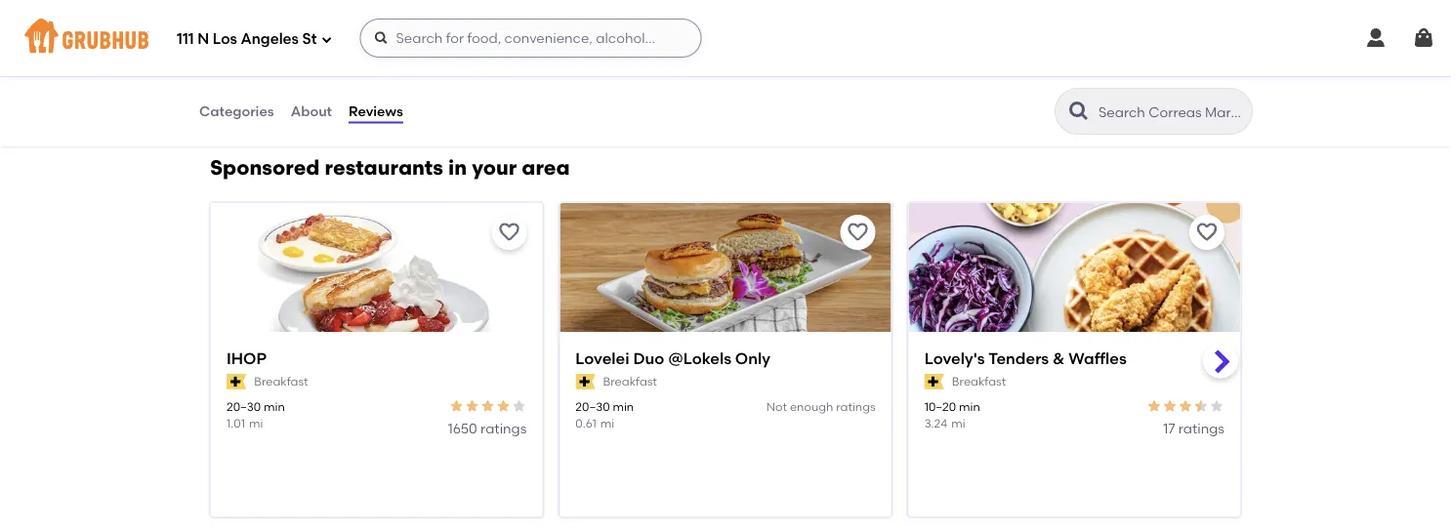 Task type: describe. For each thing, give the bounding box(es) containing it.
1 horizontal spatial svg image
[[374, 30, 389, 46]]

svg image
[[1413, 26, 1436, 50]]

20–30 min 0.61 mi
[[576, 399, 634, 430]]

10–20 min 3.24 mi
[[925, 399, 981, 430]]

lovelei duo @lokels only logo image
[[560, 203, 892, 367]]

save this restaurant button for lovely's
[[1190, 214, 1225, 250]]

not enough ratings
[[767, 399, 876, 413]]

n
[[198, 30, 209, 48]]

2 horizontal spatial svg image
[[1365, 26, 1388, 50]]

save this restaurant button for lovelei
[[841, 214, 876, 250]]

sponsored
[[210, 155, 320, 180]]

breakfast for ihop
[[254, 374, 308, 388]]

1 save this restaurant image from the left
[[498, 220, 521, 244]]

angeles
[[241, 30, 299, 48]]

Search Correas Mariscos & Cocina  search field
[[1097, 103, 1247, 121]]

10–20
[[925, 399, 957, 413]]

17 ratings
[[1164, 420, 1225, 436]]

0 horizontal spatial svg image
[[321, 34, 333, 45]]

ihop
[[227, 349, 267, 368]]

ihop logo image
[[211, 203, 543, 367]]

breakfast for lovelei duo @lokels only
[[603, 374, 657, 388]]

1.01
[[227, 416, 245, 430]]

mi for lovely's tenders & waffles
[[952, 416, 966, 430]]

restaurants
[[325, 155, 444, 180]]

area
[[522, 155, 570, 180]]

reviews
[[349, 103, 403, 120]]

duo
[[634, 349, 665, 368]]

categories
[[199, 103, 274, 120]]

1 horizontal spatial ratings
[[837, 399, 876, 413]]

not
[[767, 399, 788, 413]]

Search for food, convenience, alcohol... search field
[[360, 19, 702, 58]]

reviews button
[[348, 76, 404, 147]]



Task type: locate. For each thing, give the bounding box(es) containing it.
2 save this restaurant button from the left
[[841, 214, 876, 250]]

lovelei duo @lokels only link
[[576, 347, 876, 369]]

0 horizontal spatial breakfast
[[254, 374, 308, 388]]

3 breakfast from the left
[[953, 374, 1007, 388]]

save this restaurant image for lovelei
[[847, 220, 870, 244]]

2 save this restaurant image from the left
[[847, 220, 870, 244]]

3 save this restaurant image from the left
[[1196, 220, 1219, 244]]

about button
[[290, 76, 333, 147]]

0 horizontal spatial 20–30
[[227, 399, 261, 413]]

111
[[177, 30, 194, 48]]

ratings right 17
[[1179, 420, 1225, 436]]

20–30 up "1.01"
[[227, 399, 261, 413]]

los
[[213, 30, 237, 48]]

2 subscription pass image from the left
[[925, 374, 945, 389]]

1 horizontal spatial 20–30
[[576, 399, 610, 413]]

breakfast down 'duo'
[[603, 374, 657, 388]]

min for lovely's tenders & waffles
[[960, 399, 981, 413]]

1 mi from the left
[[249, 416, 263, 430]]

3 min from the left
[[960, 399, 981, 413]]

min right 10–20
[[960, 399, 981, 413]]

20–30 up 0.61
[[576, 399, 610, 413]]

20–30 inside 20–30 min 1.01 mi
[[227, 399, 261, 413]]

mi for lovelei duo @lokels only
[[601, 416, 615, 430]]

0 horizontal spatial min
[[264, 399, 285, 413]]

20–30 for lovelei duo @lokels only
[[576, 399, 610, 413]]

ratings right enough
[[837, 399, 876, 413]]

2 horizontal spatial breakfast
[[953, 374, 1007, 388]]

20–30
[[227, 399, 261, 413], [576, 399, 610, 413]]

0 horizontal spatial ratings
[[481, 420, 527, 436]]

subscription pass image down lovelei
[[576, 374, 596, 389]]

min inside 20–30 min 1.01 mi
[[264, 399, 285, 413]]

ratings right 1650
[[481, 420, 527, 436]]

ratings for lovely's tenders & waffles
[[1179, 420, 1225, 436]]

0 horizontal spatial subscription pass image
[[576, 374, 596, 389]]

3 mi from the left
[[952, 416, 966, 430]]

2 mi from the left
[[601, 416, 615, 430]]

lovely's tenders & waffles logo image
[[909, 203, 1241, 367]]

star icon image
[[449, 398, 464, 414], [464, 398, 480, 414], [480, 398, 496, 414], [496, 398, 511, 414], [511, 398, 527, 414], [1147, 398, 1163, 414], [1163, 398, 1178, 414], [1178, 398, 1194, 414], [1194, 398, 1210, 414], [1194, 398, 1210, 414], [1210, 398, 1225, 414]]

1 horizontal spatial save this restaurant button
[[841, 214, 876, 250]]

ratings for ihop
[[481, 420, 527, 436]]

waffles
[[1069, 349, 1127, 368]]

1 subscription pass image from the left
[[576, 374, 596, 389]]

min for ihop
[[264, 399, 285, 413]]

mi right "1.01"
[[249, 416, 263, 430]]

2 horizontal spatial min
[[960, 399, 981, 413]]

lovelei
[[576, 349, 630, 368]]

0.61
[[576, 416, 597, 430]]

2 min from the left
[[613, 399, 634, 413]]

min down ihop
[[264, 399, 285, 413]]

lovelei duo @lokels only
[[576, 349, 771, 368]]

save this restaurant image
[[498, 220, 521, 244], [847, 220, 870, 244], [1196, 220, 1219, 244]]

min inside 10–20 min 3.24 mi
[[960, 399, 981, 413]]

1 20–30 from the left
[[227, 399, 261, 413]]

1 horizontal spatial mi
[[601, 416, 615, 430]]

mi for ihop
[[249, 416, 263, 430]]

1 min from the left
[[264, 399, 285, 413]]

in
[[449, 155, 467, 180]]

2 horizontal spatial save this restaurant button
[[1190, 214, 1225, 250]]

0 horizontal spatial save this restaurant image
[[498, 220, 521, 244]]

save this restaurant button
[[492, 214, 527, 250], [841, 214, 876, 250], [1190, 214, 1225, 250]]

mi inside "20–30 min 0.61 mi"
[[601, 416, 615, 430]]

about
[[291, 103, 332, 120]]

0 horizontal spatial save this restaurant button
[[492, 214, 527, 250]]

min inside "20–30 min 0.61 mi"
[[613, 399, 634, 413]]

20–30 for ihop
[[227, 399, 261, 413]]

mi right 0.61
[[601, 416, 615, 430]]

0 horizontal spatial mi
[[249, 416, 263, 430]]

2 breakfast from the left
[[603, 374, 657, 388]]

lovely's
[[925, 349, 986, 368]]

svg image
[[1365, 26, 1388, 50], [374, 30, 389, 46], [321, 34, 333, 45]]

your
[[472, 155, 517, 180]]

2 horizontal spatial save this restaurant image
[[1196, 220, 1219, 244]]

ratings
[[837, 399, 876, 413], [481, 420, 527, 436], [1179, 420, 1225, 436]]

sponsored restaurants in your area
[[210, 155, 570, 180]]

mi
[[249, 416, 263, 430], [601, 416, 615, 430], [952, 416, 966, 430]]

1 horizontal spatial save this restaurant image
[[847, 220, 870, 244]]

min for lovelei duo @lokels only
[[613, 399, 634, 413]]

3 save this restaurant button from the left
[[1190, 214, 1225, 250]]

17
[[1164, 420, 1176, 436]]

save this restaurant image for lovely's
[[1196, 220, 1219, 244]]

subscription pass image up 10–20
[[925, 374, 945, 389]]

1650 ratings
[[448, 420, 527, 436]]

mi right 3.24
[[952, 416, 966, 430]]

main navigation navigation
[[0, 0, 1452, 76]]

search icon image
[[1068, 100, 1091, 123]]

2 20–30 from the left
[[576, 399, 610, 413]]

mi inside 20–30 min 1.01 mi
[[249, 416, 263, 430]]

111 n los angeles st
[[177, 30, 317, 48]]

breakfast down lovely's
[[953, 374, 1007, 388]]

subscription pass image
[[227, 374, 246, 389]]

@lokels
[[668, 349, 732, 368]]

1 breakfast from the left
[[254, 374, 308, 388]]

1 horizontal spatial subscription pass image
[[925, 374, 945, 389]]

min
[[264, 399, 285, 413], [613, 399, 634, 413], [960, 399, 981, 413]]

mi inside 10–20 min 3.24 mi
[[952, 416, 966, 430]]

st
[[302, 30, 317, 48]]

subscription pass image for lovely's
[[925, 374, 945, 389]]

breakfast
[[254, 374, 308, 388], [603, 374, 657, 388], [953, 374, 1007, 388]]

categories button
[[198, 76, 275, 147]]

subscription pass image for lovelei
[[576, 374, 596, 389]]

only
[[736, 349, 771, 368]]

subscription pass image
[[576, 374, 596, 389], [925, 374, 945, 389]]

breakfast down ihop
[[254, 374, 308, 388]]

lovely's tenders & waffles link
[[925, 347, 1225, 369]]

2 horizontal spatial ratings
[[1179, 420, 1225, 436]]

lovely's tenders & waffles
[[925, 349, 1127, 368]]

&
[[1053, 349, 1065, 368]]

3.24
[[925, 416, 948, 430]]

20–30 min 1.01 mi
[[227, 399, 285, 430]]

breakfast for lovely's tenders & waffles
[[953, 374, 1007, 388]]

1 horizontal spatial min
[[613, 399, 634, 413]]

enough
[[790, 399, 834, 413]]

min down lovelei
[[613, 399, 634, 413]]

tenders
[[989, 349, 1050, 368]]

ihop link
[[227, 347, 527, 369]]

2 horizontal spatial mi
[[952, 416, 966, 430]]

1 horizontal spatial breakfast
[[603, 374, 657, 388]]

1 save this restaurant button from the left
[[492, 214, 527, 250]]

1650
[[448, 420, 478, 436]]

20–30 inside "20–30 min 0.61 mi"
[[576, 399, 610, 413]]



Task type: vqa. For each thing, say whether or not it's contained in the screenshot.
topmost "Burgers"
no



